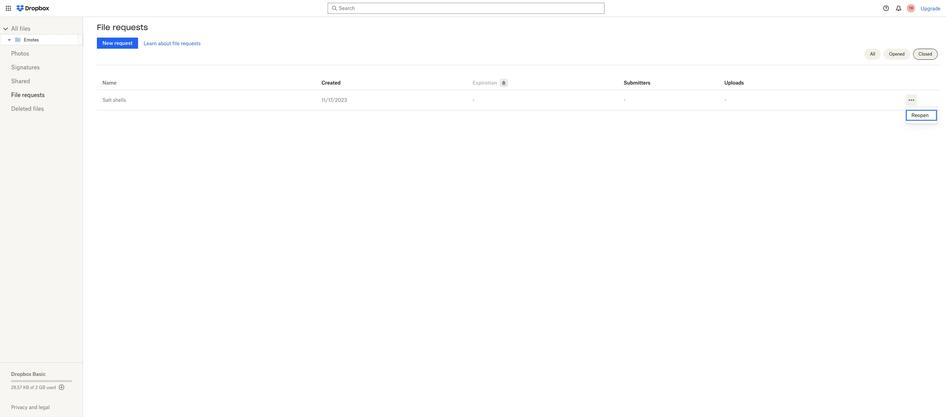 Task type: vqa. For each thing, say whether or not it's contained in the screenshot.
more. at left
no



Task type: describe. For each thing, give the bounding box(es) containing it.
2
[[35, 386, 38, 391]]

all button
[[864, 49, 881, 60]]

dropbox logo - go to the homepage image
[[14, 3, 52, 14]]

global header element
[[0, 0, 946, 17]]

28.57
[[11, 386, 22, 391]]

signatures link
[[11, 61, 72, 74]]

all files link
[[11, 23, 83, 34]]

all for all
[[870, 52, 875, 57]]

2 column header from the left
[[724, 71, 752, 87]]

dropbox basic
[[11, 372, 46, 378]]

about
[[158, 40, 171, 46]]

row containing salt shells
[[97, 90, 940, 111]]

2 cell from the left
[[860, 90, 900, 96]]

salt shells
[[102, 97, 126, 103]]

closed
[[919, 52, 932, 57]]

legal
[[39, 405, 50, 411]]

1 cell from the left
[[820, 90, 860, 96]]

created
[[322, 80, 341, 86]]

0 horizontal spatial file
[[11, 92, 21, 99]]

used
[[46, 386, 56, 391]]

shared
[[11, 78, 30, 85]]

privacy and legal link
[[11, 405, 83, 411]]

reopen
[[911, 112, 929, 118]]

privacy
[[11, 405, 27, 411]]

table containing name
[[97, 68, 940, 111]]

files for all files
[[20, 25, 31, 32]]

shared link
[[11, 74, 72, 88]]

of
[[30, 386, 34, 391]]

all files tree
[[1, 23, 83, 45]]

shells
[[113, 97, 126, 103]]

deleted files
[[11, 106, 44, 112]]

learn about file requests link
[[144, 40, 201, 46]]

11/17/2023
[[322, 97, 347, 103]]

opened
[[889, 52, 905, 57]]

row containing name
[[97, 68, 940, 90]]

emotes
[[24, 37, 39, 42]]

privacy and legal
[[11, 405, 50, 411]]

photos
[[11, 50, 29, 57]]

upgrade
[[921, 5, 940, 11]]

3 - from the left
[[724, 97, 726, 103]]



Task type: locate. For each thing, give the bounding box(es) containing it.
0 horizontal spatial requests
[[22, 92, 45, 99]]

name
[[102, 80, 117, 86]]

and
[[29, 405, 37, 411]]

0 vertical spatial requests
[[113, 22, 148, 32]]

all for all files
[[11, 25, 18, 32]]

1 horizontal spatial file
[[97, 22, 110, 32]]

emotes link
[[14, 36, 76, 44]]

kb
[[23, 386, 29, 391]]

column header
[[624, 71, 651, 87], [724, 71, 752, 87]]

0 vertical spatial file requests
[[97, 22, 148, 32]]

requests up 'learn' on the left of the page
[[113, 22, 148, 32]]

all
[[11, 25, 18, 32], [870, 52, 875, 57]]

opened button
[[884, 49, 910, 60]]

1 horizontal spatial requests
[[113, 22, 148, 32]]

file requests up deleted files in the top left of the page
[[11, 92, 45, 99]]

0 horizontal spatial column header
[[624, 71, 651, 87]]

file
[[97, 22, 110, 32], [11, 92, 21, 99]]

1 vertical spatial files
[[33, 106, 44, 112]]

all files
[[11, 25, 31, 32]]

pro trial element
[[497, 79, 508, 87]]

1 horizontal spatial -
[[624, 97, 626, 103]]

1 vertical spatial file
[[11, 92, 21, 99]]

deleted files link
[[11, 102, 72, 116]]

28.57 kb of 2 gb used
[[11, 386, 56, 391]]

file requests link
[[11, 88, 72, 102]]

0 horizontal spatial files
[[20, 25, 31, 32]]

1 vertical spatial requests
[[181, 40, 201, 46]]

photos link
[[11, 47, 72, 61]]

closed button
[[913, 49, 938, 60]]

files up emotes
[[20, 25, 31, 32]]

1 vertical spatial file requests
[[11, 92, 45, 99]]

dropbox
[[11, 372, 31, 378]]

files down file requests link
[[33, 106, 44, 112]]

basic
[[33, 372, 46, 378]]

row
[[97, 68, 940, 90], [97, 90, 940, 111]]

file
[[172, 40, 180, 46]]

learn
[[144, 40, 157, 46]]

file requests
[[97, 22, 148, 32], [11, 92, 45, 99]]

salt
[[102, 97, 112, 103]]

all inside all files link
[[11, 25, 18, 32]]

files
[[20, 25, 31, 32], [33, 106, 44, 112]]

0 vertical spatial files
[[20, 25, 31, 32]]

2 - from the left
[[624, 97, 626, 103]]

cell
[[820, 90, 860, 96], [860, 90, 900, 96]]

1 - from the left
[[473, 97, 475, 103]]

2 horizontal spatial requests
[[181, 40, 201, 46]]

files inside all files link
[[20, 25, 31, 32]]

2 vertical spatial requests
[[22, 92, 45, 99]]

files for deleted files
[[33, 106, 44, 112]]

-
[[473, 97, 475, 103], [624, 97, 626, 103], [724, 97, 726, 103]]

0 vertical spatial file
[[97, 22, 110, 32]]

2 row from the top
[[97, 90, 940, 111]]

requests
[[113, 22, 148, 32], [181, 40, 201, 46], [22, 92, 45, 99]]

file requests up 'learn' on the left of the page
[[97, 22, 148, 32]]

0 horizontal spatial file requests
[[11, 92, 45, 99]]

2 horizontal spatial -
[[724, 97, 726, 103]]

files inside the deleted files link
[[33, 106, 44, 112]]

1 horizontal spatial file requests
[[97, 22, 148, 32]]

1 row from the top
[[97, 68, 940, 90]]

gb
[[39, 386, 45, 391]]

0 horizontal spatial all
[[11, 25, 18, 32]]

get more space image
[[57, 384, 66, 392]]

1 horizontal spatial files
[[33, 106, 44, 112]]

deleted
[[11, 106, 32, 112]]

learn about file requests
[[144, 40, 201, 46]]

1 vertical spatial all
[[870, 52, 875, 57]]

table
[[97, 68, 940, 111]]

1 horizontal spatial column header
[[724, 71, 752, 87]]

1 horizontal spatial all
[[870, 52, 875, 57]]

all inside all button
[[870, 52, 875, 57]]

1 column header from the left
[[624, 71, 651, 87]]

0 vertical spatial all
[[11, 25, 18, 32]]

0 horizontal spatial -
[[473, 97, 475, 103]]

all up photos
[[11, 25, 18, 32]]

more actions image
[[907, 96, 915, 104]]

requests right file
[[181, 40, 201, 46]]

requests up deleted files in the top left of the page
[[22, 92, 45, 99]]

created button
[[322, 79, 341, 87]]

all left opened on the right of page
[[870, 52, 875, 57]]

signatures
[[11, 64, 40, 71]]

upgrade link
[[921, 5, 940, 11]]



